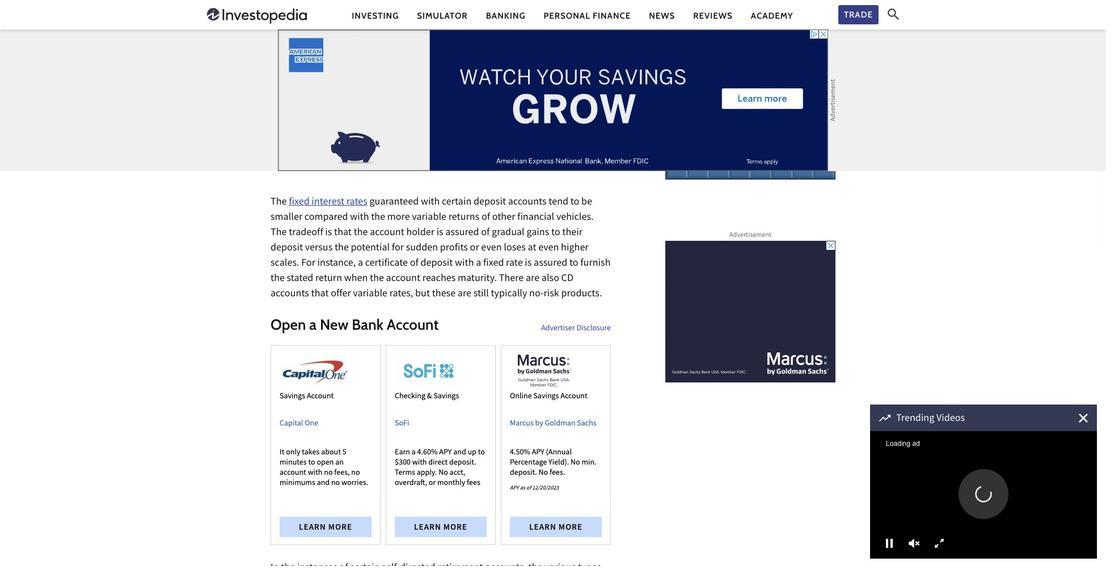 Task type: vqa. For each thing, say whether or not it's contained in the screenshot.
the Pool
no



Task type: describe. For each thing, give the bounding box(es) containing it.
2 vertical spatial to
[[569, 256, 578, 272]]

2 horizontal spatial is
[[525, 256, 532, 272]]

0 horizontal spatial deposit
[[271, 241, 303, 256]]

versus
[[305, 241, 333, 256]]

fixed inside guaranteed with certain deposit accounts tend to be smaller compared with the more variable returns of other financial vehicles. the tradeoff is that the account holder is assured of gradual gains to their deposit versus the potential for sudden profits or even loses at even higher scales. for instance, a certificate of deposit with a fixed rate is assured to furnish the stated return when the account reaches maturity. there are also cd accounts that offer variable rates, but these are still typically no-risk products.
[[483, 256, 504, 272]]

profits
[[440, 241, 468, 256]]

trending image
[[879, 415, 891, 422]]

unmute button group
[[902, 535, 927, 552]]

1 horizontal spatial with
[[421, 195, 440, 211]]

1 even from the left
[[481, 241, 502, 256]]

of left other
[[482, 211, 490, 226]]

reviews link
[[693, 10, 733, 22]]

these
[[432, 287, 456, 302]]

0 vertical spatial to
[[570, 195, 579, 211]]

0 horizontal spatial are
[[458, 287, 471, 302]]

potential
[[351, 241, 390, 256]]

simulator link
[[417, 10, 468, 22]]

1 vertical spatial variable
[[353, 287, 387, 302]]

scales.
[[271, 256, 299, 272]]

academy
[[751, 10, 793, 21]]

instance,
[[317, 256, 356, 272]]

personal finance
[[544, 10, 631, 21]]

typically
[[491, 287, 527, 302]]

the right versus
[[335, 241, 349, 256]]

advertiser disclosure button
[[541, 318, 611, 339]]

financial
[[517, 211, 554, 226]]

of right or
[[481, 226, 490, 241]]

investing
[[352, 10, 399, 21]]

compared
[[305, 211, 348, 226]]

search image
[[888, 9, 899, 20]]

1 horizontal spatial accounts
[[508, 195, 547, 211]]

trade link
[[838, 5, 879, 25]]

the fixed interest rates
[[271, 195, 367, 211]]

for
[[301, 256, 315, 272]]

1 horizontal spatial a
[[358, 256, 363, 272]]

disclosure
[[577, 323, 611, 335]]

personal
[[544, 10, 590, 21]]

2 horizontal spatial deposit
[[474, 195, 506, 211]]

0 horizontal spatial is
[[325, 226, 332, 241]]

0 vertical spatial that
[[334, 226, 352, 241]]

academy link
[[751, 10, 793, 22]]

also
[[542, 272, 559, 287]]

personal finance link
[[544, 10, 631, 22]]

2 horizontal spatial with
[[455, 256, 474, 272]]

1 horizontal spatial are
[[526, 272, 540, 287]]

trending videos
[[896, 412, 965, 427]]

rates,
[[390, 287, 413, 302]]

more
[[387, 211, 410, 226]]

certain
[[442, 195, 472, 211]]

still
[[473, 287, 489, 302]]

1 vertical spatial accounts
[[271, 287, 309, 302]]

close image
[[1079, 414, 1088, 423]]

guaranteed
[[370, 195, 419, 211]]

vehicles.
[[556, 211, 594, 226]]

tend
[[549, 195, 568, 211]]

other
[[492, 211, 515, 226]]

bank
[[352, 316, 383, 334]]

higher
[[561, 241, 589, 256]]

holder
[[406, 226, 435, 241]]

0 vertical spatial account
[[370, 226, 404, 241]]

or
[[470, 241, 479, 256]]

1 horizontal spatial is
[[437, 226, 443, 241]]

stated
[[287, 272, 313, 287]]

2 horizontal spatial a
[[476, 256, 481, 272]]

1 horizontal spatial assured
[[534, 256, 567, 272]]

1 the from the top
[[271, 195, 287, 211]]



Task type: locate. For each thing, give the bounding box(es) containing it.
no-
[[529, 287, 544, 302]]

furnish
[[580, 256, 611, 272]]

loses
[[504, 241, 526, 256]]

1 vertical spatial fixed
[[483, 256, 504, 272]]

but
[[415, 287, 430, 302]]

trending
[[896, 412, 934, 427]]

to left furnish
[[569, 256, 578, 272]]

advertiser
[[541, 323, 575, 335]]

the left more
[[371, 211, 385, 226]]

the left tradeoff
[[271, 226, 287, 241]]

open
[[271, 316, 306, 334]]

be
[[581, 195, 592, 211]]

risk
[[544, 287, 559, 302]]

is
[[325, 226, 332, 241], [437, 226, 443, 241], [525, 256, 532, 272]]

finance
[[593, 10, 631, 21]]

1 horizontal spatial variable
[[412, 211, 446, 226]]

interest
[[312, 195, 344, 211]]

offer
[[331, 287, 351, 302]]

to
[[570, 195, 579, 211], [551, 226, 560, 241], [569, 256, 578, 272]]

is right holder
[[437, 226, 443, 241]]

variable right more
[[412, 211, 446, 226]]

fixed left the rate at the left top
[[483, 256, 504, 272]]

with
[[421, 195, 440, 211], [350, 211, 369, 226], [455, 256, 474, 272]]

videos
[[937, 412, 965, 427]]

sudden
[[406, 241, 438, 256]]

even right or
[[481, 241, 502, 256]]

1 horizontal spatial that
[[334, 226, 352, 241]]

to left the be
[[570, 195, 579, 211]]

0 vertical spatial the
[[271, 195, 287, 211]]

even
[[481, 241, 502, 256], [538, 241, 559, 256]]

is right the rate at the left top
[[525, 256, 532, 272]]

0 horizontal spatial with
[[350, 211, 369, 226]]

cd
[[561, 272, 573, 287]]

certificate
[[365, 256, 408, 272]]

0 horizontal spatial that
[[311, 287, 329, 302]]

rates
[[346, 195, 367, 211]]

that right versus
[[334, 226, 352, 241]]

1 horizontal spatial even
[[538, 241, 559, 256]]

that
[[334, 226, 352, 241], [311, 287, 329, 302]]

account
[[387, 316, 439, 334]]

account down for
[[386, 272, 420, 287]]

that left offer
[[311, 287, 329, 302]]

deposit down 'smaller'
[[271, 241, 303, 256]]

fixed
[[289, 195, 310, 211], [483, 256, 504, 272]]

banking
[[486, 10, 526, 21]]

a right profits
[[476, 256, 481, 272]]

simulator
[[417, 10, 468, 21]]

the left stated
[[271, 272, 285, 287]]

there
[[499, 272, 524, 287]]

smaller
[[271, 211, 302, 226]]

accounts
[[508, 195, 547, 211], [271, 287, 309, 302]]

at
[[528, 241, 536, 256]]

1 vertical spatial account
[[386, 272, 420, 287]]

variable right offer
[[353, 287, 387, 302]]

0 horizontal spatial a
[[309, 316, 317, 334]]

are
[[526, 272, 540, 287], [458, 287, 471, 302]]

a right the instance,
[[358, 256, 363, 272]]

to left their
[[551, 226, 560, 241]]

1 vertical spatial assured
[[534, 256, 567, 272]]

2 the from the top
[[271, 226, 287, 241]]

banking link
[[486, 10, 526, 22]]

news
[[649, 10, 675, 21]]

deposit right certain
[[474, 195, 506, 211]]

0 horizontal spatial even
[[481, 241, 502, 256]]

0 vertical spatial variable
[[412, 211, 446, 226]]

is right tradeoff
[[325, 226, 332, 241]]

the right when
[[370, 272, 384, 287]]

a left new
[[309, 316, 317, 334]]

open a new bank account
[[271, 316, 439, 334]]

of
[[482, 211, 490, 226], [481, 226, 490, 241], [410, 256, 418, 272]]

accounts left tend
[[508, 195, 547, 211]]

the left interest
[[271, 195, 287, 211]]

advertiser disclosure
[[541, 323, 611, 335]]

1 vertical spatial that
[[311, 287, 329, 302]]

reaches
[[422, 272, 456, 287]]

news link
[[649, 10, 675, 22]]

are left also
[[526, 272, 540, 287]]

1 vertical spatial the
[[271, 226, 287, 241]]

advertisement element
[[665, 0, 836, 180], [278, 29, 828, 171], [271, 33, 611, 175], [665, 241, 836, 383], [271, 346, 381, 546], [386, 346, 496, 546], [501, 346, 611, 546]]

accounts up open
[[271, 287, 309, 302]]

when
[[344, 272, 368, 287]]

1 horizontal spatial fixed
[[483, 256, 504, 272]]

the
[[271, 195, 287, 211], [271, 226, 287, 241]]

0 vertical spatial fixed
[[289, 195, 310, 211]]

deposit up these
[[421, 256, 453, 272]]

1 horizontal spatial deposit
[[421, 256, 453, 272]]

gradual
[[492, 226, 525, 241]]

maturity.
[[458, 272, 497, 287]]

gains
[[527, 226, 549, 241]]

of right for
[[410, 256, 418, 272]]

fixed interest rates link
[[289, 195, 367, 211]]

account
[[370, 226, 404, 241], [386, 272, 420, 287]]

return
[[315, 272, 342, 287]]

returns
[[448, 211, 480, 226]]

for
[[392, 241, 404, 256]]

0 vertical spatial assured
[[445, 226, 479, 241]]

0 horizontal spatial fixed
[[289, 195, 310, 211]]

rate
[[506, 256, 523, 272]]

a
[[358, 256, 363, 272], [476, 256, 481, 272], [309, 316, 317, 334]]

deposit
[[474, 195, 506, 211], [271, 241, 303, 256], [421, 256, 453, 272]]

the down the rates
[[354, 226, 368, 241]]

tradeoff
[[289, 226, 323, 241]]

new
[[320, 316, 349, 334]]

variable
[[412, 211, 446, 226], [353, 287, 387, 302]]

investing link
[[352, 10, 399, 22]]

0 vertical spatial accounts
[[508, 195, 547, 211]]

the
[[371, 211, 385, 226], [354, 226, 368, 241], [335, 241, 349, 256], [271, 272, 285, 287], [370, 272, 384, 287]]

assured up risk
[[534, 256, 567, 272]]

products.
[[561, 287, 602, 302]]

2 even from the left
[[538, 241, 559, 256]]

account up certificate
[[370, 226, 404, 241]]

1 vertical spatial to
[[551, 226, 560, 241]]

reviews
[[693, 10, 733, 21]]

even right at
[[538, 241, 559, 256]]

0 horizontal spatial assured
[[445, 226, 479, 241]]

assured down certain
[[445, 226, 479, 241]]

0 horizontal spatial accounts
[[271, 287, 309, 302]]

their
[[562, 226, 583, 241]]

guaranteed with certain deposit accounts tend to be smaller compared with the more variable returns of other financial vehicles. the tradeoff is that the account holder is assured of gradual gains to their deposit versus the potential for sudden profits or even loses at even higher scales. for instance, a certificate of deposit with a fixed rate is assured to furnish the stated return when the account reaches maturity. there are also cd accounts that offer variable rates, but these are still typically no-risk products.
[[271, 195, 611, 302]]

trade
[[844, 10, 873, 20]]

investopedia homepage image
[[207, 7, 307, 25]]

assured
[[445, 226, 479, 241], [534, 256, 567, 272]]

0 horizontal spatial variable
[[353, 287, 387, 302]]

the inside guaranteed with certain deposit accounts tend to be smaller compared with the more variable returns of other financial vehicles. the tradeoff is that the account holder is assured of gradual gains to their deposit versus the potential for sudden profits or even loses at even higher scales. for instance, a certificate of deposit with a fixed rate is assured to furnish the stated return when the account reaches maturity. there are also cd accounts that offer variable rates, but these are still typically no-risk products.
[[271, 226, 287, 241]]

video player application
[[870, 432, 1097, 559]]

are left still
[[458, 287, 471, 302]]

fixed left interest
[[289, 195, 310, 211]]



